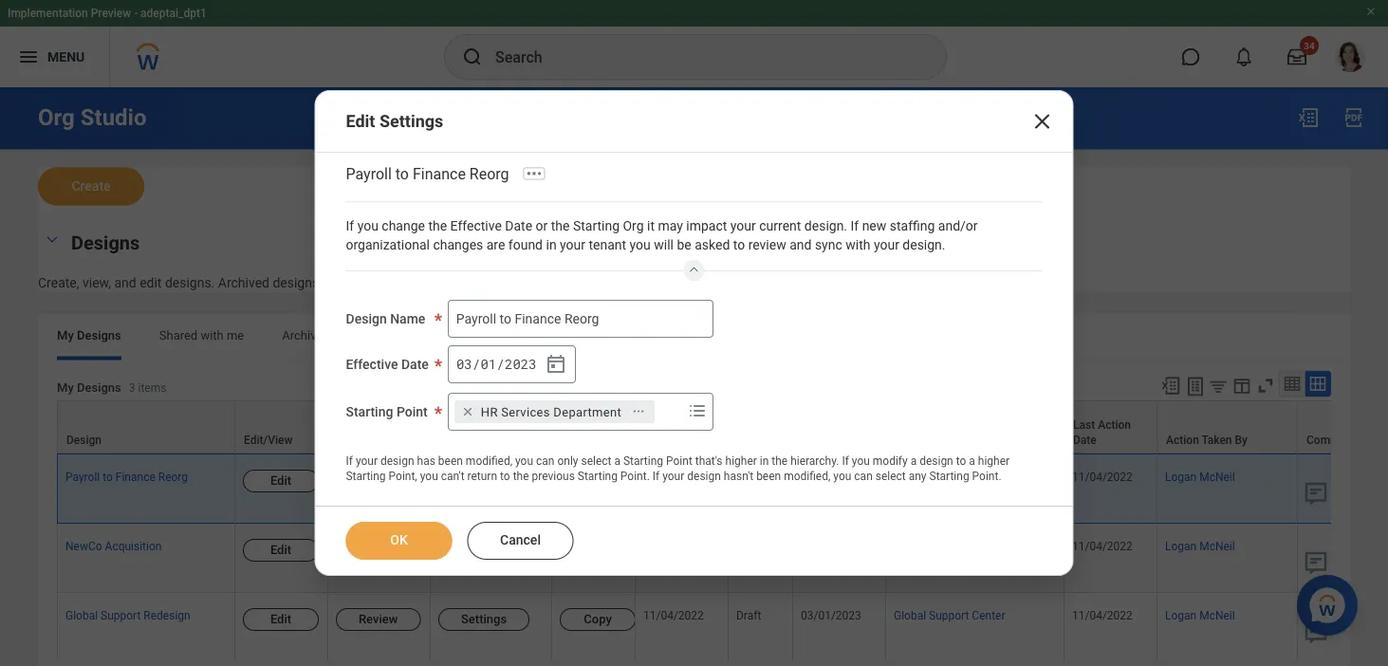 Task type: describe. For each thing, give the bounding box(es) containing it.
payroll to finance reorg for payroll to finance reorg link
[[65, 470, 188, 483]]

if your design has been modified, you can only select a starting point that's higher in the hierarchy. if you modify a design to a higher starting point, you can't return to the previous starting point. if your design hasn't been modified, you can select any starting point.
[[346, 454, 1013, 483]]

logan mcneil link for redesign
[[1165, 605, 1235, 622]]

2 copy button from the top
[[560, 608, 636, 631]]

0 horizontal spatial been
[[438, 454, 463, 468]]

services for "hr services department" link
[[912, 470, 955, 483]]

department for hr services department element
[[554, 405, 622, 419]]

last action date button
[[1065, 401, 1157, 452]]

11/04/2022 for payroll to finance reorg
[[1072, 470, 1133, 483]]

create
[[72, 178, 111, 194]]

prompts image
[[686, 399, 709, 422]]

edit/view
[[244, 433, 293, 446]]

edit button for newco acquisition
[[243, 538, 319, 561]]

1 / from the left
[[472, 355, 480, 373]]

tenant
[[589, 237, 626, 253]]

ok button
[[346, 522, 452, 560]]

your left tenant
[[560, 237, 585, 253]]

1 copy from the top
[[584, 473, 612, 487]]

1 vertical spatial modified,
[[784, 470, 831, 483]]

global support redesign
[[65, 609, 190, 622]]

center
[[972, 609, 1005, 622]]

to inside "if you change the effective date or the starting org it may impact your current design. if new staffing and/or organizational changes are found in your tenant you will be asked to review and sync with your design."
[[733, 237, 745, 253]]

hr services department link
[[894, 466, 1017, 483]]

action taken by
[[1166, 433, 1248, 446]]

2 horizontal spatial design
[[920, 454, 953, 468]]

view printable version (pdf) image
[[1343, 106, 1365, 129]]

starting down only
[[578, 470, 618, 483]]

2 point. from the left
[[972, 470, 1002, 483]]

the right the or
[[551, 218, 570, 234]]

settings button for payroll to finance reorg
[[438, 469, 530, 492]]

1 vertical spatial effective
[[346, 357, 398, 372]]

items
[[138, 381, 166, 394]]

the up changes
[[428, 218, 447, 234]]

and/or
[[938, 218, 978, 234]]

effective inside "if you change the effective date or the starting org it may impact your current design. if new staffing and/or organizational changes are found in your tenant you will be asked to review and sync with your design."
[[450, 218, 502, 234]]

x small image
[[458, 402, 477, 421]]

last action date
[[1073, 418, 1131, 446]]

90
[[441, 275, 456, 290]]

effective date
[[346, 357, 429, 372]]

1 horizontal spatial select
[[876, 470, 906, 483]]

hr services department for hr services department element
[[481, 405, 622, 419]]

table image
[[1283, 374, 1302, 393]]

you left modify
[[852, 454, 870, 468]]

0 vertical spatial modified,
[[466, 454, 512, 468]]

global for global support redesign
[[65, 609, 98, 622]]

3 review from the top
[[359, 611, 398, 626]]

by
[[1235, 433, 1248, 446]]

global support center
[[894, 609, 1005, 622]]

payroll to finance reorg element
[[346, 165, 520, 183]]

taken
[[1202, 433, 1232, 446]]

2 logan from the top
[[1165, 539, 1197, 553]]

draft for payroll to finance reorg
[[736, 470, 761, 483]]

are
[[487, 237, 505, 253]]

03
[[456, 355, 472, 373]]

logan for redesign
[[1165, 609, 1197, 622]]

select to filter grid data image
[[1208, 376, 1229, 396]]

2 copy from the top
[[584, 611, 612, 626]]

may
[[658, 218, 683, 234]]

0 horizontal spatial can
[[536, 454, 555, 468]]

review
[[748, 237, 786, 253]]

with inside tab list
[[201, 328, 224, 342]]

if right hierarchy.
[[842, 454, 849, 468]]

last
[[1073, 418, 1095, 431]]

shared with me
[[159, 328, 244, 342]]

1 horizontal spatial been
[[756, 470, 781, 483]]

deleted
[[363, 275, 407, 290]]

4 cell from the left
[[886, 523, 1065, 593]]

you down it
[[630, 237, 651, 253]]

0 vertical spatial point
[[397, 404, 428, 420]]

edit inside edit settings dialog
[[346, 111, 375, 131]]

archived inside designs group
[[218, 275, 269, 290]]

shared
[[159, 328, 198, 342]]

impact
[[686, 218, 727, 234]]

2 row from the top
[[57, 453, 1377, 523]]

designs for my designs 3 items
[[77, 380, 121, 394]]

redesign
[[144, 609, 190, 622]]

adeptai_dpt1
[[141, 7, 207, 20]]

design button
[[58, 401, 234, 452]]

services for hr services department element
[[501, 405, 550, 419]]

to up change
[[395, 165, 409, 183]]

2 mcneil from the top
[[1200, 539, 1235, 553]]

designs button
[[71, 232, 140, 254]]

starting inside "if you change the effective date or the starting org it may impact your current design. if new staffing and/or organizational changes are found in your tenant you will be asked to review and sync with your design."
[[573, 218, 620, 234]]

0 horizontal spatial design
[[380, 454, 414, 468]]

my designs 3 items
[[57, 380, 166, 394]]

designs
[[273, 275, 319, 290]]

change
[[382, 218, 425, 234]]

date inside last action date
[[1073, 433, 1097, 446]]

hr services department for "hr services department" link
[[894, 470, 1017, 483]]

implementation preview -   adeptai_dpt1
[[8, 7, 207, 20]]

export to worksheets image
[[1184, 375, 1207, 398]]

found
[[508, 237, 543, 253]]

acquisition
[[105, 539, 162, 553]]

3 review button from the top
[[336, 608, 421, 631]]

that's
[[695, 454, 723, 468]]

2 higher from the left
[[978, 454, 1010, 468]]

action taken by button
[[1158, 401, 1297, 452]]

3 cell from the left
[[793, 523, 886, 593]]

in inside "if you change the effective date or the starting org it may impact your current design. if new staffing and/or organizational changes are found in your tenant you will be asked to review and sync with your design."
[[546, 237, 557, 253]]

will inside "if you change the effective date or the starting org it may impact your current design. if new staffing and/or organizational changes are found in your tenant you will be asked to review and sync with your design."
[[654, 237, 674, 253]]

2 logan mcneil link from the top
[[1165, 536, 1235, 553]]

it
[[647, 218, 655, 234]]

payroll to finance reorg for payroll to finance reorg element in the left top of the page
[[346, 165, 509, 183]]

1 vertical spatial action
[[1166, 433, 1199, 446]]

preview
[[91, 7, 131, 20]]

starting point
[[346, 404, 428, 420]]

payroll to finance reorg link
[[65, 466, 188, 483]]

settings button for newco acquisition
[[438, 538, 530, 561]]

point inside if your design has been modified, you can only select a starting point that's higher in the hierarchy. if you modify a design to a higher starting point, you can't return to the previous starting point. if your design hasn't been modified, you can select any starting point.
[[666, 454, 692, 468]]

03/01/2023 for global support redesign
[[801, 609, 861, 622]]

click to view/edit grid preferences image
[[1232, 375, 1252, 396]]

logan mcneil for redesign
[[1165, 609, 1235, 622]]

to right 'return'
[[500, 470, 510, 483]]

1 a from the left
[[614, 454, 621, 468]]

current
[[759, 218, 801, 234]]

comments button
[[1298, 401, 1376, 452]]

any
[[909, 470, 927, 483]]

global support center link
[[894, 605, 1005, 622]]

global support redesign link
[[65, 605, 190, 622]]

settings for the settings "button" related to payroll to finance reorg
[[461, 473, 507, 487]]

asked
[[695, 237, 730, 253]]

starting down effective date
[[346, 404, 393, 420]]

only
[[557, 454, 578, 468]]

3 row from the top
[[57, 523, 1377, 593]]

cancel button
[[467, 522, 574, 560]]

2023
[[505, 355, 537, 373]]

designs for my designs
[[77, 328, 121, 342]]

Design Name text field
[[448, 300, 713, 338]]

settings inside dialog
[[379, 111, 443, 131]]

days.
[[459, 275, 490, 290]]

if you change the effective date or the starting org it may impact your current design. if new staffing and/or organizational changes are found in your tenant you will be asked to review and sync with your design.
[[346, 218, 981, 253]]

draft for global support redesign
[[736, 609, 761, 622]]

logan mcneil link for finance
[[1165, 466, 1235, 483]]

sync
[[815, 237, 842, 253]]

be inside "if you change the effective date or the starting org it may impact your current design. if new staffing and/or organizational changes are found in your tenant you will be asked to review and sync with your design."
[[677, 237, 691, 253]]

activity stream image
[[1302, 479, 1330, 507]]

newco acquisition
[[65, 539, 162, 553]]

your down 'new'
[[874, 237, 899, 253]]

settings for the settings "button" related to newco acquisition
[[461, 542, 507, 556]]

1 horizontal spatial can
[[854, 470, 873, 483]]

org studio main content
[[0, 87, 1388, 666]]

new
[[862, 218, 887, 234]]

create, view, and edit designs. archived designs will be deleted after 90 days.
[[38, 275, 490, 290]]

starting right any on the bottom of page
[[929, 470, 969, 483]]

calendar image
[[545, 353, 567, 376]]

0 horizontal spatial date
[[401, 357, 429, 372]]

1 cell from the left
[[636, 523, 729, 593]]

activity stream image for newco acquisition
[[1302, 548, 1330, 576]]

cancel
[[500, 532, 541, 548]]

name
[[390, 311, 425, 327]]

org inside "if you change the effective date or the starting org it may impact your current design. if new staffing and/or organizational changes are found in your tenant you will be asked to review and sync with your design."
[[623, 218, 644, 234]]

return
[[467, 470, 497, 483]]

edit settings dialog
[[315, 90, 1074, 576]]

hierarchy.
[[791, 454, 839, 468]]

03 / 01 / 2023
[[456, 355, 537, 373]]

create,
[[38, 275, 79, 290]]

starting left point,
[[346, 470, 386, 483]]

global for global support center
[[894, 609, 926, 622]]

designs.
[[165, 275, 215, 290]]

designs inside group
[[71, 232, 140, 254]]



Task type: vqa. For each thing, say whether or not it's contained in the screenshot.
eighth Services, from the bottom
no



Task type: locate. For each thing, give the bounding box(es) containing it.
1 horizontal spatial design
[[346, 311, 387, 327]]

modified, up 'return'
[[466, 454, 512, 468]]

newco acquisition link
[[65, 536, 162, 553]]

global inside global support center link
[[894, 609, 926, 622]]

hr services department down modify
[[894, 470, 1017, 483]]

1 horizontal spatial action
[[1166, 433, 1199, 446]]

previous
[[532, 470, 575, 483]]

date down name
[[401, 357, 429, 372]]

effective down design name
[[346, 357, 398, 372]]

3 logan from the top
[[1165, 609, 1197, 622]]

payroll to finance reorg inside edit settings dialog
[[346, 165, 509, 183]]

review down point,
[[359, 542, 398, 556]]

designs left 3
[[77, 380, 121, 394]]

1 horizontal spatial global
[[894, 609, 926, 622]]

1 mcneil from the top
[[1200, 470, 1235, 483]]

you up organizational
[[357, 218, 378, 234]]

0 horizontal spatial be
[[345, 275, 360, 290]]

2 my from the top
[[57, 380, 74, 394]]

staffing
[[890, 218, 935, 234]]

1 vertical spatial payroll
[[65, 470, 100, 483]]

and down current
[[790, 237, 812, 253]]

1 logan from the top
[[1165, 470, 1197, 483]]

settings down 'return'
[[461, 542, 507, 556]]

payroll to finance reorg inside "row"
[[65, 470, 188, 483]]

1 vertical spatial will
[[322, 275, 342, 290]]

copy button
[[560, 469, 636, 492], [560, 608, 636, 631]]

point left that's
[[666, 454, 692, 468]]

review button down has
[[336, 469, 421, 492]]

archived left designs
[[218, 275, 269, 290]]

1 horizontal spatial point
[[666, 454, 692, 468]]

global
[[65, 609, 98, 622], [894, 609, 926, 622]]

logan for finance
[[1165, 470, 1197, 483]]

reorg up are
[[470, 165, 509, 183]]

action
[[1098, 418, 1131, 431], [1166, 433, 1199, 446]]

design up any on the bottom of page
[[920, 454, 953, 468]]

design. down staffing
[[903, 237, 946, 253]]

be down may
[[677, 237, 691, 253]]

if up organizational
[[346, 218, 354, 234]]

newco
[[65, 539, 102, 553]]

2 vertical spatial review
[[359, 611, 398, 626]]

settings
[[379, 111, 443, 131], [461, 473, 507, 487], [461, 542, 507, 556], [461, 611, 507, 626]]

1 horizontal spatial date
[[505, 218, 532, 234]]

0 horizontal spatial hr services department
[[481, 405, 622, 419]]

design name
[[346, 311, 425, 327]]

0 vertical spatial select
[[581, 454, 612, 468]]

studio
[[80, 104, 147, 131]]

review button for payroll to finance reorg
[[336, 469, 421, 492]]

2 horizontal spatial a
[[969, 454, 975, 468]]

action inside last action date
[[1098, 418, 1131, 431]]

global inside global support redesign link
[[65, 609, 98, 622]]

view,
[[83, 275, 111, 290]]

edit button
[[243, 469, 319, 492], [243, 538, 319, 561], [243, 608, 319, 631]]

activity stream image for global support redesign
[[1302, 617, 1330, 646]]

payroll up 'newco' at the bottom of the page
[[65, 470, 100, 483]]

0 vertical spatial activity stream image
[[1302, 548, 1330, 576]]

1 draft from the top
[[736, 470, 761, 483]]

will right designs
[[322, 275, 342, 290]]

0 vertical spatial be
[[677, 237, 691, 253]]

toolbar inside org studio main content
[[1152, 370, 1331, 400]]

1 horizontal spatial org
[[623, 218, 644, 234]]

create button
[[38, 167, 144, 205]]

action right last
[[1098, 418, 1131, 431]]

effective up changes
[[450, 218, 502, 234]]

export to excel image
[[1160, 375, 1181, 396]]

finance down design popup button
[[116, 470, 155, 483]]

finance inside "row"
[[116, 470, 155, 483]]

1 logan mcneil link from the top
[[1165, 466, 1235, 483]]

action left "taken"
[[1166, 433, 1199, 446]]

settings up payroll to finance reorg element in the left top of the page
[[379, 111, 443, 131]]

row containing last action date
[[57, 400, 1377, 453]]

related actions image
[[632, 405, 645, 418]]

designs inside tab list
[[77, 328, 121, 342]]

modified,
[[466, 454, 512, 468], [784, 470, 831, 483]]

chevron down image
[[41, 233, 64, 246]]

0 vertical spatial mcneil
[[1200, 470, 1235, 483]]

1 horizontal spatial design
[[687, 470, 721, 483]]

implementation preview -   adeptai_dpt1 banner
[[0, 0, 1388, 87]]

1 vertical spatial in
[[760, 454, 769, 468]]

in down the or
[[546, 237, 557, 253]]

3
[[129, 381, 135, 394]]

designs
[[71, 232, 140, 254], [77, 328, 121, 342], [77, 380, 121, 394]]

hr inside org studio main content
[[894, 470, 909, 483]]

logan
[[1165, 470, 1197, 483], [1165, 539, 1197, 553], [1165, 609, 1197, 622]]

and left edit
[[114, 275, 136, 290]]

point. down related actions image
[[620, 470, 650, 483]]

finance for payroll to finance reorg link
[[116, 470, 155, 483]]

edit/view button
[[235, 401, 327, 452]]

0 horizontal spatial services
[[501, 405, 550, 419]]

select right only
[[581, 454, 612, 468]]

been
[[438, 454, 463, 468], [756, 470, 781, 483]]

search image
[[461, 46, 484, 68]]

0 vertical spatial with
[[846, 237, 871, 253]]

hr services department, press delete to clear value. option
[[454, 400, 655, 423]]

4 row from the top
[[57, 593, 1377, 662]]

hasn't
[[724, 470, 754, 483]]

11/04/2022 for newco acquisition
[[1072, 539, 1133, 553]]

1 vertical spatial draft
[[736, 609, 761, 622]]

1 activity stream image from the top
[[1302, 548, 1330, 576]]

1 global from the left
[[65, 609, 98, 622]]

services
[[501, 405, 550, 419], [912, 470, 955, 483]]

edit
[[140, 275, 162, 290]]

2 settings button from the top
[[438, 538, 530, 561]]

can up previous at the left of the page
[[536, 454, 555, 468]]

design inside edit settings dialog
[[346, 311, 387, 327]]

edit for edit button corresponding to payroll to finance reorg
[[270, 473, 291, 487]]

2 a from the left
[[911, 454, 917, 468]]

support for redesign
[[101, 609, 141, 622]]

my down my designs
[[57, 380, 74, 394]]

the left hierarchy.
[[772, 454, 788, 468]]

0 vertical spatial and
[[790, 237, 812, 253]]

0 vertical spatial finance
[[413, 165, 466, 183]]

or
[[536, 218, 548, 234]]

1 horizontal spatial higher
[[978, 454, 1010, 468]]

0 vertical spatial archived
[[218, 275, 269, 290]]

activity stream image
[[1302, 548, 1330, 576], [1302, 617, 1330, 646]]

2 cell from the left
[[729, 523, 793, 593]]

if left hasn't
[[653, 470, 660, 483]]

will inside designs group
[[322, 275, 342, 290]]

review button down point,
[[336, 538, 421, 561]]

1 vertical spatial org
[[623, 218, 644, 234]]

edit for 3rd edit button from the top
[[270, 611, 291, 626]]

edit settings
[[346, 111, 443, 131]]

finance for payroll to finance reorg element in the left top of the page
[[413, 165, 466, 183]]

services inside hr services department element
[[501, 405, 550, 419]]

design down that's
[[687, 470, 721, 483]]

be
[[677, 237, 691, 253], [345, 275, 360, 290]]

the left previous at the left of the page
[[513, 470, 529, 483]]

1 vertical spatial settings button
[[438, 538, 530, 561]]

0 vertical spatial will
[[654, 237, 674, 253]]

my down create,
[[57, 328, 74, 342]]

1 vertical spatial select
[[876, 470, 906, 483]]

1 vertical spatial copy button
[[560, 608, 636, 631]]

global left center
[[894, 609, 926, 622]]

department right any on the bottom of page
[[957, 470, 1017, 483]]

edit for edit button related to newco acquisition
[[270, 542, 291, 556]]

effective
[[450, 218, 502, 234], [346, 357, 398, 372]]

will
[[654, 237, 674, 253], [322, 275, 342, 290]]

0 vertical spatial org
[[38, 104, 75, 131]]

design up payroll to finance reorg link
[[66, 433, 102, 446]]

settings left previous at the left of the page
[[461, 473, 507, 487]]

2 vertical spatial mcneil
[[1200, 609, 1235, 622]]

1 horizontal spatial be
[[677, 237, 691, 253]]

support for center
[[929, 609, 969, 622]]

designs down view,
[[77, 328, 121, 342]]

0 horizontal spatial action
[[1098, 418, 1131, 431]]

reorg down design popup button
[[158, 470, 188, 483]]

0 horizontal spatial department
[[554, 405, 622, 419]]

01
[[481, 355, 496, 373]]

in inside if your design has been modified, you can only select a starting point that's higher in the hierarchy. if you modify a design to a higher starting point, you can't return to the previous starting point. if your design hasn't been modified, you can select any starting point.
[[760, 454, 769, 468]]

1 vertical spatial design.
[[903, 237, 946, 253]]

export to excel image
[[1297, 106, 1320, 129]]

column header
[[729, 400, 793, 453], [793, 400, 886, 453], [886, 400, 1065, 453]]

you down hierarchy.
[[833, 470, 851, 483]]

0 horizontal spatial effective
[[346, 357, 398, 372]]

0 vertical spatial logan mcneil
[[1165, 470, 1235, 483]]

0 vertical spatial payroll to finance reorg
[[346, 165, 509, 183]]

0 horizontal spatial higher
[[725, 454, 757, 468]]

you up previous at the left of the page
[[515, 454, 533, 468]]

0 vertical spatial draft
[[736, 470, 761, 483]]

3 logan mcneil link from the top
[[1165, 605, 1235, 622]]

1 vertical spatial review
[[359, 542, 398, 556]]

1 copy button from the top
[[560, 469, 636, 492]]

1 horizontal spatial payroll
[[346, 165, 392, 183]]

1 vertical spatial copy
[[584, 611, 612, 626]]

0 vertical spatial logan mcneil link
[[1165, 466, 1235, 483]]

0 horizontal spatial design
[[66, 433, 102, 446]]

2 support from the left
[[929, 609, 969, 622]]

toolbar
[[1152, 370, 1331, 400]]

2 / from the left
[[497, 355, 505, 373]]

with inside "if you change the effective date or the starting org it may impact your current design. if new staffing and/or organizational changes are found in your tenant you will be asked to review and sync with your design."
[[846, 237, 871, 253]]

your left hasn't
[[662, 470, 684, 483]]

organizational
[[346, 237, 430, 253]]

in left hierarchy.
[[760, 454, 769, 468]]

03/01/2023
[[801, 470, 861, 483], [801, 609, 861, 622]]

fullscreen image
[[1255, 375, 1276, 396]]

payroll for payroll to finance reorg link
[[65, 470, 100, 483]]

2 activity stream image from the top
[[1302, 617, 1330, 646]]

draft
[[736, 470, 761, 483], [736, 609, 761, 622]]

be inside designs group
[[345, 275, 360, 290]]

2 vertical spatial logan mcneil link
[[1165, 605, 1235, 622]]

review up ok
[[359, 473, 398, 487]]

hr right the x small icon
[[481, 405, 498, 419]]

hr down modify
[[894, 470, 909, 483]]

11/04/2022 for global support redesign
[[1072, 609, 1133, 622]]

1 vertical spatial archived
[[282, 328, 330, 342]]

my designs
[[57, 328, 121, 342]]

0 vertical spatial action
[[1098, 418, 1131, 431]]

date up "found"
[[505, 218, 532, 234]]

1 logan mcneil from the top
[[1165, 470, 1235, 483]]

0 vertical spatial settings button
[[438, 469, 530, 492]]

modify
[[873, 454, 908, 468]]

global down 'newco' at the bottom of the page
[[65, 609, 98, 622]]

point,
[[389, 470, 417, 483]]

1 edit button from the top
[[243, 469, 319, 492]]

designs group
[[38, 228, 1350, 292]]

you down has
[[420, 470, 438, 483]]

0 horizontal spatial and
[[114, 275, 136, 290]]

2 edit button from the top
[[243, 538, 319, 561]]

2 vertical spatial edit button
[[243, 608, 319, 631]]

03/01/2023 for payroll to finance reorg
[[801, 470, 861, 483]]

hr
[[481, 405, 498, 419], [894, 470, 909, 483]]

settings button left previous at the left of the page
[[438, 469, 530, 492]]

finance
[[413, 165, 466, 183], [116, 470, 155, 483]]

your down "starting point"
[[356, 454, 378, 468]]

to down design popup button
[[103, 470, 113, 483]]

modified, down hierarchy.
[[784, 470, 831, 483]]

1 horizontal spatial design.
[[903, 237, 946, 253]]

3 edit button from the top
[[243, 608, 319, 631]]

1 horizontal spatial and
[[790, 237, 812, 253]]

1 review from the top
[[359, 473, 398, 487]]

0 vertical spatial review button
[[336, 469, 421, 492]]

design. up sync
[[804, 218, 847, 234]]

3 a from the left
[[969, 454, 975, 468]]

review button
[[336, 469, 421, 492], [336, 538, 421, 561], [336, 608, 421, 631]]

if down "starting point"
[[346, 454, 353, 468]]

my inside tab list
[[57, 328, 74, 342]]

department left related actions image
[[554, 405, 622, 419]]

hr services department inside option
[[481, 405, 622, 419]]

1 horizontal spatial effective
[[450, 218, 502, 234]]

edit button for payroll to finance reorg
[[243, 469, 319, 492]]

3 logan mcneil from the top
[[1165, 609, 1235, 622]]

me
[[227, 328, 244, 342]]

0 vertical spatial 03/01/2023
[[801, 470, 861, 483]]

0 horizontal spatial design.
[[804, 218, 847, 234]]

0 vertical spatial been
[[438, 454, 463, 468]]

review for newco acquisition
[[359, 542, 398, 556]]

mcneil for finance
[[1200, 470, 1235, 483]]

3 mcneil from the top
[[1200, 609, 1235, 622]]

1 horizontal spatial services
[[912, 470, 955, 483]]

support left redesign
[[101, 609, 141, 622]]

can't
[[441, 470, 465, 483]]

starting up tenant
[[573, 218, 620, 234]]

2 global from the left
[[894, 609, 926, 622]]

my for my designs
[[57, 328, 74, 342]]

2 vertical spatial settings button
[[438, 608, 530, 631]]

logan mcneil for finance
[[1165, 470, 1235, 483]]

review down ok button
[[359, 611, 398, 626]]

settings button
[[438, 469, 530, 492], [438, 538, 530, 561], [438, 608, 530, 631]]

point up has
[[397, 404, 428, 420]]

services inside "hr services department" link
[[912, 470, 955, 483]]

to inside "row"
[[103, 470, 113, 483]]

the
[[428, 218, 447, 234], [551, 218, 570, 234], [772, 454, 788, 468], [513, 470, 529, 483]]

inbox large image
[[1288, 47, 1307, 66]]

mcneil
[[1200, 470, 1235, 483], [1200, 539, 1235, 553], [1200, 609, 1235, 622]]

1 vertical spatial logan
[[1165, 539, 1197, 553]]

a right modify
[[969, 454, 975, 468]]

1 my from the top
[[57, 328, 74, 342]]

0 horizontal spatial modified,
[[466, 454, 512, 468]]

1 vertical spatial can
[[854, 470, 873, 483]]

design for design
[[66, 433, 102, 446]]

org inside main content
[[38, 104, 75, 131]]

can left any on the bottom of page
[[854, 470, 873, 483]]

0 vertical spatial review
[[359, 473, 398, 487]]

1 vertical spatial services
[[912, 470, 955, 483]]

profile logan mcneil element
[[1324, 36, 1377, 78]]

point. right any on the bottom of page
[[972, 470, 1002, 483]]

cell
[[636, 523, 729, 593], [729, 523, 793, 593], [793, 523, 886, 593], [886, 523, 1065, 593]]

design inside design popup button
[[66, 433, 102, 446]]

payroll for payroll to finance reorg element in the left top of the page
[[346, 165, 392, 183]]

1 horizontal spatial finance
[[413, 165, 466, 183]]

2 logan mcneil from the top
[[1165, 539, 1235, 553]]

notifications large image
[[1234, 47, 1253, 66]]

reorg for payroll to finance reorg link
[[158, 470, 188, 483]]

2 vertical spatial logan mcneil
[[1165, 609, 1235, 622]]

reorg inside "row"
[[158, 470, 188, 483]]

with left me
[[201, 328, 224, 342]]

your up review
[[730, 218, 756, 234]]

hr services department inside "row"
[[894, 470, 1017, 483]]

-
[[134, 7, 138, 20]]

implementation
[[8, 7, 88, 20]]

1 vertical spatial payroll to finance reorg
[[65, 470, 188, 483]]

1 column header from the left
[[729, 400, 793, 453]]

2 vertical spatial date
[[1073, 433, 1097, 446]]

1 horizontal spatial with
[[846, 237, 871, 253]]

2 review button from the top
[[336, 538, 421, 561]]

payroll inside edit settings dialog
[[346, 165, 392, 183]]

designs up view,
[[71, 232, 140, 254]]

settings for third the settings "button" from the top
[[461, 611, 507, 626]]

review for payroll to finance reorg
[[359, 473, 398, 487]]

review button for newco acquisition
[[336, 538, 421, 561]]

1 vertical spatial finance
[[116, 470, 155, 483]]

payroll inside "row"
[[65, 470, 100, 483]]

design down deleted
[[346, 311, 387, 327]]

1 settings button from the top
[[438, 469, 530, 492]]

copy
[[584, 473, 612, 487], [584, 611, 612, 626]]

can
[[536, 454, 555, 468], [854, 470, 873, 483]]

mcneil for redesign
[[1200, 609, 1235, 622]]

x image
[[1031, 110, 1054, 133]]

0 horizontal spatial global
[[65, 609, 98, 622]]

payroll
[[346, 165, 392, 183], [65, 470, 100, 483]]

a right only
[[614, 454, 621, 468]]

be left deleted
[[345, 275, 360, 290]]

/ right 03
[[472, 355, 480, 373]]

1 vertical spatial with
[[201, 328, 224, 342]]

with
[[846, 237, 871, 253], [201, 328, 224, 342]]

will down may
[[654, 237, 674, 253]]

1 vertical spatial be
[[345, 275, 360, 290]]

been up the can't
[[438, 454, 463, 468]]

your
[[730, 218, 756, 234], [560, 237, 585, 253], [874, 237, 899, 253], [356, 454, 378, 468], [662, 470, 684, 483]]

department inside "row"
[[957, 470, 1017, 483]]

reorg for payroll to finance reorg element in the left top of the page
[[470, 165, 509, 183]]

and inside designs group
[[114, 275, 136, 290]]

support
[[101, 609, 141, 622], [929, 609, 969, 622]]

1 horizontal spatial hr
[[894, 470, 909, 483]]

tab list containing my designs
[[38, 314, 1350, 360]]

2 draft from the top
[[736, 609, 761, 622]]

2 review from the top
[[359, 542, 398, 556]]

2 column header from the left
[[793, 400, 886, 453]]

chevron up image
[[683, 260, 705, 275]]

3 column header from the left
[[886, 400, 1065, 453]]

department for "hr services department" link
[[957, 470, 1017, 483]]

and inside "if you change the effective date or the starting org it may impact your current design. if new staffing and/or organizational changes are found in your tenant you will be asked to review and sync with your design."
[[790, 237, 812, 253]]

1 vertical spatial date
[[401, 357, 429, 372]]

my for my designs 3 items
[[57, 380, 74, 394]]

finance up change
[[413, 165, 466, 183]]

close environment banner image
[[1365, 6, 1377, 17]]

1 vertical spatial 03/01/2023
[[801, 609, 861, 622]]

1 vertical spatial department
[[957, 470, 1017, 483]]

1 vertical spatial hr
[[894, 470, 909, 483]]

column header up hierarchy.
[[793, 400, 886, 453]]

tab list
[[38, 314, 1350, 360]]

hr for "hr services department" link
[[894, 470, 909, 483]]

been right hasn't
[[756, 470, 781, 483]]

archived inside tab list
[[282, 328, 330, 342]]

hr inside option
[[481, 405, 498, 419]]

changes
[[433, 237, 483, 253]]

archived
[[218, 275, 269, 290], [282, 328, 330, 342]]

0 horizontal spatial payroll
[[65, 470, 100, 483]]

1 point. from the left
[[620, 470, 650, 483]]

support left center
[[929, 609, 969, 622]]

column header up "hr services department" link
[[886, 400, 1065, 453]]

1 row from the top
[[57, 400, 1377, 453]]

finance inside edit settings dialog
[[413, 165, 466, 183]]

0 vertical spatial my
[[57, 328, 74, 342]]

tab list inside org studio main content
[[38, 314, 1350, 360]]

0 vertical spatial edit button
[[243, 469, 319, 492]]

0 vertical spatial in
[[546, 237, 557, 253]]

1 03/01/2023 from the top
[[801, 470, 861, 483]]

0 vertical spatial design
[[346, 311, 387, 327]]

/
[[472, 355, 480, 373], [497, 355, 505, 373]]

select
[[581, 454, 612, 468], [876, 470, 906, 483]]

archived down designs
[[282, 328, 330, 342]]

ok
[[390, 532, 408, 548]]

org
[[38, 104, 75, 131], [623, 218, 644, 234]]

date inside "if you change the effective date or the starting org it may impact your current design. if new staffing and/or organizational changes are found in your tenant you will be asked to review and sync with your design."
[[505, 218, 532, 234]]

department
[[554, 405, 622, 419], [957, 470, 1017, 483]]

if left 'new'
[[851, 218, 859, 234]]

date down last
[[1073, 433, 1097, 446]]

3 settings button from the top
[[438, 608, 530, 631]]

11/04/2022
[[643, 470, 704, 483], [1072, 470, 1133, 483], [1072, 539, 1133, 553], [643, 609, 704, 622], [1072, 609, 1133, 622]]

select down modify
[[876, 470, 906, 483]]

point.
[[620, 470, 650, 483], [972, 470, 1002, 483]]

reorg inside edit settings dialog
[[470, 165, 509, 183]]

0 horizontal spatial finance
[[116, 470, 155, 483]]

0 vertical spatial payroll
[[346, 165, 392, 183]]

starting
[[573, 218, 620, 234], [346, 404, 393, 420], [623, 454, 663, 468], [346, 470, 386, 483], [578, 470, 618, 483], [929, 470, 969, 483]]

expand table image
[[1308, 374, 1327, 393]]

1 vertical spatial logan mcneil
[[1165, 539, 1235, 553]]

org studio
[[38, 104, 147, 131]]

hr services department element
[[481, 403, 622, 420]]

has
[[417, 454, 435, 468]]

0 vertical spatial reorg
[[470, 165, 509, 183]]

0 vertical spatial department
[[554, 405, 622, 419]]

1 higher from the left
[[725, 454, 757, 468]]

1 horizontal spatial a
[[911, 454, 917, 468]]

review button down ok button
[[336, 608, 421, 631]]

after
[[410, 275, 438, 290]]

row
[[57, 400, 1377, 453], [57, 453, 1377, 523], [57, 523, 1377, 593], [57, 593, 1377, 662]]

effective date group
[[448, 345, 576, 383]]

department inside option
[[554, 405, 622, 419]]

starting down related actions image
[[623, 454, 663, 468]]

date
[[505, 218, 532, 234], [401, 357, 429, 372], [1073, 433, 1097, 446]]

comments
[[1307, 433, 1362, 446]]

column header up hasn't
[[729, 400, 793, 453]]

0 vertical spatial hr
[[481, 405, 498, 419]]

2 03/01/2023 from the top
[[801, 609, 861, 622]]

org left it
[[623, 218, 644, 234]]

1 review button from the top
[[336, 469, 421, 492]]

to right modify
[[956, 454, 966, 468]]

0 horizontal spatial a
[[614, 454, 621, 468]]

design for design name
[[346, 311, 387, 327]]

reorg
[[470, 165, 509, 183], [158, 470, 188, 483]]

0 horizontal spatial in
[[546, 237, 557, 253]]

1 horizontal spatial payroll to finance reorg
[[346, 165, 509, 183]]

settings button down 'return'
[[438, 538, 530, 561]]

settings down cancel button
[[461, 611, 507, 626]]

you
[[357, 218, 378, 234], [630, 237, 651, 253], [515, 454, 533, 468], [852, 454, 870, 468], [420, 470, 438, 483], [833, 470, 851, 483]]

hr for hr services department element
[[481, 405, 498, 419]]

1 support from the left
[[101, 609, 141, 622]]



